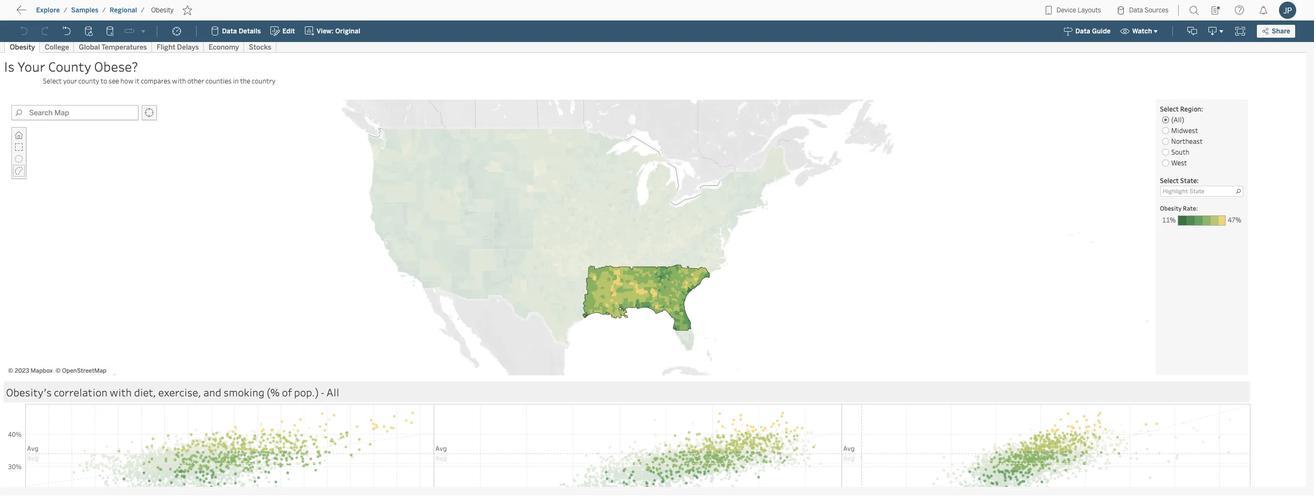 Task type: vqa. For each thing, say whether or not it's contained in the screenshot.
the Skip
yes



Task type: locate. For each thing, give the bounding box(es) containing it.
content
[[59, 8, 93, 18]]

to
[[48, 8, 57, 18]]

3 / from the left
[[141, 6, 145, 14]]

1 horizontal spatial /
[[102, 6, 106, 14]]

/ right samples
[[102, 6, 106, 14]]

obesity
[[151, 6, 174, 14]]

/ right regional link
[[141, 6, 145, 14]]

/ right to
[[64, 6, 67, 14]]

2 horizontal spatial /
[[141, 6, 145, 14]]

/
[[64, 6, 67, 14], [102, 6, 106, 14], [141, 6, 145, 14]]

explore / samples / regional /
[[36, 6, 145, 14]]

0 horizontal spatial /
[[64, 6, 67, 14]]

regional link
[[109, 6, 138, 15]]

skip
[[28, 8, 46, 18]]



Task type: describe. For each thing, give the bounding box(es) containing it.
explore
[[36, 6, 60, 14]]

explore link
[[36, 6, 60, 15]]

2 / from the left
[[102, 6, 106, 14]]

skip to content
[[28, 8, 93, 18]]

obesity element
[[148, 6, 177, 14]]

regional
[[110, 6, 137, 14]]

1 / from the left
[[64, 6, 67, 14]]

samples link
[[71, 6, 99, 15]]

samples
[[71, 6, 99, 14]]

skip to content link
[[26, 6, 110, 20]]



